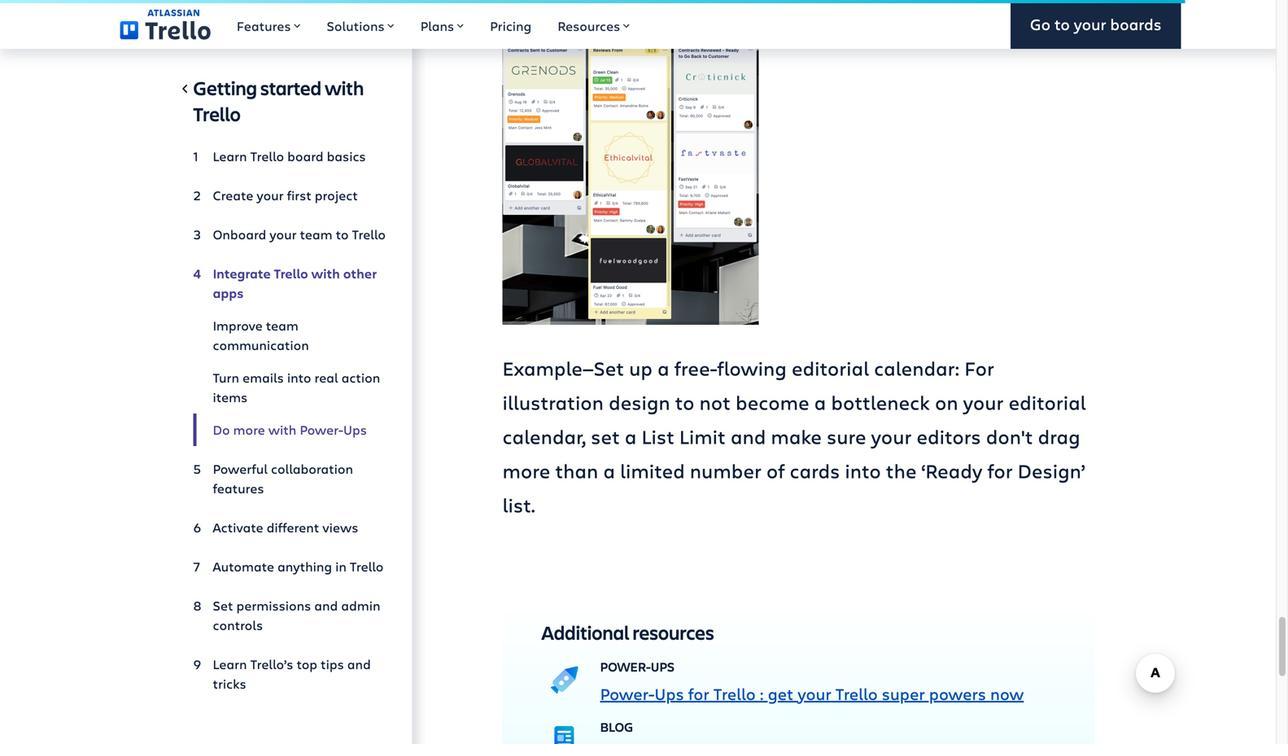Task type: describe. For each thing, give the bounding box(es) containing it.
do
[[213, 421, 230, 438]]

list.
[[503, 492, 535, 518]]

power-ups for trello : get your trello super powers now link
[[601, 683, 1025, 705]]

learn trello board basics link
[[193, 140, 386, 173]]

bottleneck
[[832, 389, 931, 415]]

learn for learn trello's top tips and tricks
[[213, 655, 247, 673]]

more inside example—set up a free-flowing editorial calendar: for illustration design to not become a bottleneck on your editorial calendar, set a list limit and make sure your editors don't drag more than a limited number of cards into the 'ready for design' list.
[[503, 458, 551, 484]]

turn
[[213, 369, 239, 386]]

team inside improve team communication
[[266, 317, 299, 334]]

learn trello's top tips and tricks
[[213, 655, 371, 693]]

2 vertical spatial power-
[[601, 683, 655, 705]]

trello inside learn trello board basics link
[[250, 147, 284, 165]]

getting started with trello link
[[193, 75, 386, 134]]

learn trello's top tips and tricks link
[[193, 648, 386, 700]]

a right up
[[658, 355, 670, 381]]

and inside "learn trello's top tips and tricks"
[[347, 655, 371, 673]]

solutions
[[327, 17, 385, 35]]

trello's
[[250, 655, 293, 673]]

in
[[336, 558, 347, 575]]

1 vertical spatial to
[[336, 226, 349, 243]]

limit
[[680, 423, 726, 449]]

trello left the super
[[836, 683, 878, 705]]

1 vertical spatial editorial
[[1009, 389, 1087, 415]]

activate
[[213, 519, 264, 536]]

tricks
[[213, 675, 246, 693]]

power-ups power-ups for trello : get your trello super powers now
[[601, 658, 1025, 705]]

into inside example—set up a free-flowing editorial calendar: for illustration design to not become a bottleneck on your editorial calendar, set a list limit and make sure your editors don't drag more than a limited number of cards into the 'ready for design' list.
[[846, 458, 882, 484]]

for inside power-ups power-ups for trello : get your trello super powers now
[[689, 683, 710, 705]]

communication
[[213, 336, 309, 354]]

automate anything in trello
[[213, 558, 384, 575]]

set
[[213, 597, 233, 614]]

flowing
[[718, 355, 787, 381]]

and inside set permissions and admin controls
[[315, 597, 338, 614]]

automate anything in trello link
[[193, 550, 386, 583]]

not
[[700, 389, 731, 415]]

onboard your team to trello
[[213, 226, 386, 243]]

your up the
[[872, 423, 912, 449]]

0 horizontal spatial editorial
[[792, 355, 870, 381]]

a up make
[[815, 389, 827, 415]]

set
[[591, 423, 620, 449]]

resources
[[633, 620, 715, 645]]

list
[[642, 423, 675, 449]]

powerful
[[213, 460, 268, 478]]

blog
[[601, 719, 634, 736]]

first
[[287, 186, 312, 204]]

tips
[[321, 655, 344, 673]]

different
[[267, 519, 319, 536]]

trello left :
[[714, 683, 756, 705]]

your down create your first project
[[270, 226, 297, 243]]

powerful collaboration features link
[[193, 453, 386, 505]]

plans button
[[408, 0, 477, 49]]

views
[[323, 519, 359, 536]]

limited
[[620, 458, 685, 484]]

an image showing list limits on a trello board image
[[503, 16, 759, 325]]

with for more
[[269, 421, 297, 438]]

go to your boards link
[[1011, 0, 1182, 49]]

plans
[[421, 17, 454, 35]]

onboard
[[213, 226, 266, 243]]

turn emails into real action items link
[[193, 362, 386, 414]]

now
[[991, 683, 1025, 705]]

calendar,
[[503, 423, 586, 449]]

started
[[260, 75, 322, 101]]

a right 'than'
[[604, 458, 616, 484]]

number
[[690, 458, 762, 484]]

cards
[[790, 458, 841, 484]]

on
[[936, 389, 959, 415]]

onboard your team to trello link
[[193, 218, 386, 251]]

1 vertical spatial ups
[[651, 658, 675, 675]]

design'
[[1018, 458, 1086, 484]]

pricing
[[490, 17, 532, 35]]

powers
[[930, 683, 987, 705]]

of
[[767, 458, 785, 484]]

page progress progress bar
[[0, 0, 1186, 3]]

solutions button
[[314, 0, 408, 49]]

2 vertical spatial ups
[[655, 683, 685, 705]]

become
[[736, 389, 810, 415]]

create
[[213, 186, 254, 204]]

improve
[[213, 317, 263, 334]]

boards
[[1111, 14, 1162, 35]]

your left first
[[257, 186, 284, 204]]

top
[[297, 655, 318, 673]]

don't
[[987, 423, 1034, 449]]

your down the for
[[964, 389, 1004, 415]]

real
[[315, 369, 338, 386]]

'ready
[[922, 458, 983, 484]]

your inside power-ups power-ups for trello : get your trello super powers now
[[798, 683, 832, 705]]

up
[[630, 355, 653, 381]]

get
[[768, 683, 794, 705]]

additional
[[542, 620, 630, 645]]

action
[[342, 369, 380, 386]]

resources
[[558, 17, 621, 35]]

project
[[315, 186, 358, 204]]

trello inside getting started with trello
[[193, 101, 241, 127]]

turn emails into real action items
[[213, 369, 380, 406]]

editors
[[917, 423, 982, 449]]

features
[[237, 17, 291, 35]]



Task type: locate. For each thing, give the bounding box(es) containing it.
activate different views link
[[193, 511, 386, 544]]

1 horizontal spatial editorial
[[1009, 389, 1087, 415]]

more up the list.
[[503, 458, 551, 484]]

controls
[[213, 616, 263, 634]]

1 vertical spatial with
[[312, 265, 340, 282]]

improve team communication
[[213, 317, 309, 354]]

with for trello
[[312, 265, 340, 282]]

calendar:
[[875, 355, 960, 381]]

for inside example—set up a free-flowing editorial calendar: for illustration design to not become a bottleneck on your editorial calendar, set a list limit and make sure your editors don't drag more than a limited number of cards into the 'ready for design' list.
[[988, 458, 1013, 484]]

1 vertical spatial power-
[[601, 658, 651, 675]]

with inside getting started with trello
[[325, 75, 364, 101]]

1 vertical spatial for
[[689, 683, 710, 705]]

trello down "getting"
[[193, 101, 241, 127]]

go
[[1031, 14, 1051, 35]]

with left the other
[[312, 265, 340, 282]]

with inside integrate trello with other apps
[[312, 265, 340, 282]]

0 vertical spatial into
[[287, 369, 311, 386]]

learn trello board basics
[[213, 147, 366, 165]]

and
[[731, 423, 767, 449], [315, 597, 338, 614], [347, 655, 371, 673]]

and inside example—set up a free-flowing editorial calendar: for illustration design to not become a bottleneck on your editorial calendar, set a list limit and make sure your editors don't drag more than a limited number of cards into the 'ready for design' list.
[[731, 423, 767, 449]]

do more with power-ups link
[[193, 414, 386, 446]]

do more with power-ups
[[213, 421, 367, 438]]

drag
[[1039, 423, 1081, 449]]

editorial up drag
[[1009, 389, 1087, 415]]

go to your boards
[[1031, 14, 1162, 35]]

into
[[287, 369, 311, 386], [846, 458, 882, 484]]

1 horizontal spatial to
[[676, 389, 695, 415]]

with right started
[[325, 75, 364, 101]]

into left real
[[287, 369, 311, 386]]

trello down onboard your team to trello link
[[274, 265, 308, 282]]

integrate trello with other apps link
[[193, 257, 386, 309]]

integrate
[[213, 265, 271, 282]]

and left admin
[[315, 597, 338, 614]]

0 vertical spatial team
[[300, 226, 333, 243]]

atlassian trello image
[[120, 9, 211, 40]]

0 vertical spatial to
[[1055, 14, 1071, 35]]

power- down 'additional resources'
[[601, 658, 651, 675]]

1 vertical spatial into
[[846, 458, 882, 484]]

into down sure
[[846, 458, 882, 484]]

0 horizontal spatial more
[[233, 421, 265, 438]]

team
[[300, 226, 333, 243], [266, 317, 299, 334]]

admin
[[341, 597, 381, 614]]

design
[[609, 389, 671, 415]]

emails
[[243, 369, 284, 386]]

1 vertical spatial and
[[315, 597, 338, 614]]

0 vertical spatial learn
[[213, 147, 247, 165]]

editorial up bottleneck
[[792, 355, 870, 381]]

0 vertical spatial and
[[731, 423, 767, 449]]

integrate trello with other apps
[[213, 265, 377, 302]]

for down don't
[[988, 458, 1013, 484]]

permissions
[[237, 597, 311, 614]]

basics
[[327, 147, 366, 165]]

features button
[[224, 0, 314, 49]]

0 horizontal spatial to
[[336, 226, 349, 243]]

additional resources
[[542, 620, 715, 645]]

trello up the other
[[352, 226, 386, 243]]

with for started
[[325, 75, 364, 101]]

more
[[233, 421, 265, 438], [503, 458, 551, 484]]

1 horizontal spatial more
[[503, 458, 551, 484]]

1 vertical spatial learn
[[213, 655, 247, 673]]

pricing link
[[477, 0, 545, 49]]

collaboration
[[271, 460, 353, 478]]

1 horizontal spatial and
[[347, 655, 371, 673]]

0 horizontal spatial for
[[689, 683, 710, 705]]

for
[[965, 355, 995, 381]]

2 vertical spatial with
[[269, 421, 297, 438]]

power-
[[300, 421, 343, 438], [601, 658, 651, 675], [601, 683, 655, 705]]

to right go on the top
[[1055, 14, 1071, 35]]

with down turn emails into real action items link
[[269, 421, 297, 438]]

trello inside onboard your team to trello link
[[352, 226, 386, 243]]

trello left board
[[250, 147, 284, 165]]

0 horizontal spatial team
[[266, 317, 299, 334]]

with
[[325, 75, 364, 101], [312, 265, 340, 282], [269, 421, 297, 438]]

board
[[288, 147, 324, 165]]

0 vertical spatial for
[[988, 458, 1013, 484]]

to down project
[[336, 226, 349, 243]]

0 vertical spatial with
[[325, 75, 364, 101]]

for left :
[[689, 683, 710, 705]]

editorial
[[792, 355, 870, 381], [1009, 389, 1087, 415]]

trello inside integrate trello with other apps
[[274, 265, 308, 282]]

1 horizontal spatial into
[[846, 458, 882, 484]]

learn up create on the top left of the page
[[213, 147, 247, 165]]

ups
[[343, 421, 367, 438], [651, 658, 675, 675], [655, 683, 685, 705]]

improve team communication link
[[193, 309, 386, 362]]

trello right in
[[350, 558, 384, 575]]

1 vertical spatial team
[[266, 317, 299, 334]]

1 horizontal spatial for
[[988, 458, 1013, 484]]

example—set
[[503, 355, 625, 381]]

getting started with trello
[[193, 75, 364, 127]]

0 horizontal spatial and
[[315, 597, 338, 614]]

sure
[[827, 423, 867, 449]]

0 vertical spatial editorial
[[792, 355, 870, 381]]

with inside 'do more with power-ups' link
[[269, 421, 297, 438]]

learn up tricks on the left bottom
[[213, 655, 247, 673]]

1 learn from the top
[[213, 147, 247, 165]]

1 vertical spatial more
[[503, 458, 551, 484]]

illustration
[[503, 389, 604, 415]]

learn inside "learn trello's top tips and tricks"
[[213, 655, 247, 673]]

create your first project link
[[193, 179, 386, 212]]

make
[[771, 423, 822, 449]]

powerful collaboration features
[[213, 460, 353, 497]]

2 vertical spatial to
[[676, 389, 695, 415]]

into inside turn emails into real action items
[[287, 369, 311, 386]]

a
[[658, 355, 670, 381], [815, 389, 827, 415], [625, 423, 637, 449], [604, 458, 616, 484]]

resources button
[[545, 0, 643, 49]]

to left not
[[676, 389, 695, 415]]

apps
[[213, 284, 244, 302]]

2 vertical spatial and
[[347, 655, 371, 673]]

0 vertical spatial power-
[[300, 421, 343, 438]]

create your first project
[[213, 186, 358, 204]]

power- up blog
[[601, 683, 655, 705]]

2 learn from the top
[[213, 655, 247, 673]]

power- up collaboration
[[300, 421, 343, 438]]

and right tips
[[347, 655, 371, 673]]

your left boards
[[1075, 14, 1107, 35]]

2 horizontal spatial and
[[731, 423, 767, 449]]

trello inside automate anything in trello link
[[350, 558, 384, 575]]

set permissions and admin controls link
[[193, 590, 386, 642]]

team up communication
[[266, 317, 299, 334]]

to inside example—set up a free-flowing editorial calendar: for illustration design to not become a bottleneck on your editorial calendar, set a list limit and make sure your editors don't drag more than a limited number of cards into the 'ready for design' list.
[[676, 389, 695, 415]]

free-
[[675, 355, 718, 381]]

example—set up a free-flowing editorial calendar: for illustration design to not become a bottleneck on your editorial calendar, set a list limit and make sure your editors don't drag more than a limited number of cards into the 'ready for design' list.
[[503, 355, 1087, 518]]

features
[[213, 480, 264, 497]]

set permissions and admin controls
[[213, 597, 381, 634]]

to
[[1055, 14, 1071, 35], [336, 226, 349, 243], [676, 389, 695, 415]]

more right the do
[[233, 421, 265, 438]]

activate different views
[[213, 519, 359, 536]]

your
[[1075, 14, 1107, 35], [257, 186, 284, 204], [270, 226, 297, 243], [964, 389, 1004, 415], [872, 423, 912, 449], [798, 683, 832, 705]]

0 vertical spatial ups
[[343, 421, 367, 438]]

learn for learn trello board basics
[[213, 147, 247, 165]]

0 vertical spatial more
[[233, 421, 265, 438]]

team down first
[[300, 226, 333, 243]]

1 horizontal spatial team
[[300, 226, 333, 243]]

items
[[213, 388, 248, 406]]

super
[[882, 683, 926, 705]]

automate
[[213, 558, 274, 575]]

0 horizontal spatial into
[[287, 369, 311, 386]]

your right get
[[798, 683, 832, 705]]

other
[[343, 265, 377, 282]]

2 horizontal spatial to
[[1055, 14, 1071, 35]]

the
[[887, 458, 917, 484]]

and up number
[[731, 423, 767, 449]]

than
[[556, 458, 599, 484]]

a right set
[[625, 423, 637, 449]]



Task type: vqa. For each thing, say whether or not it's contained in the screenshot.
Learn Trello board basics link
yes



